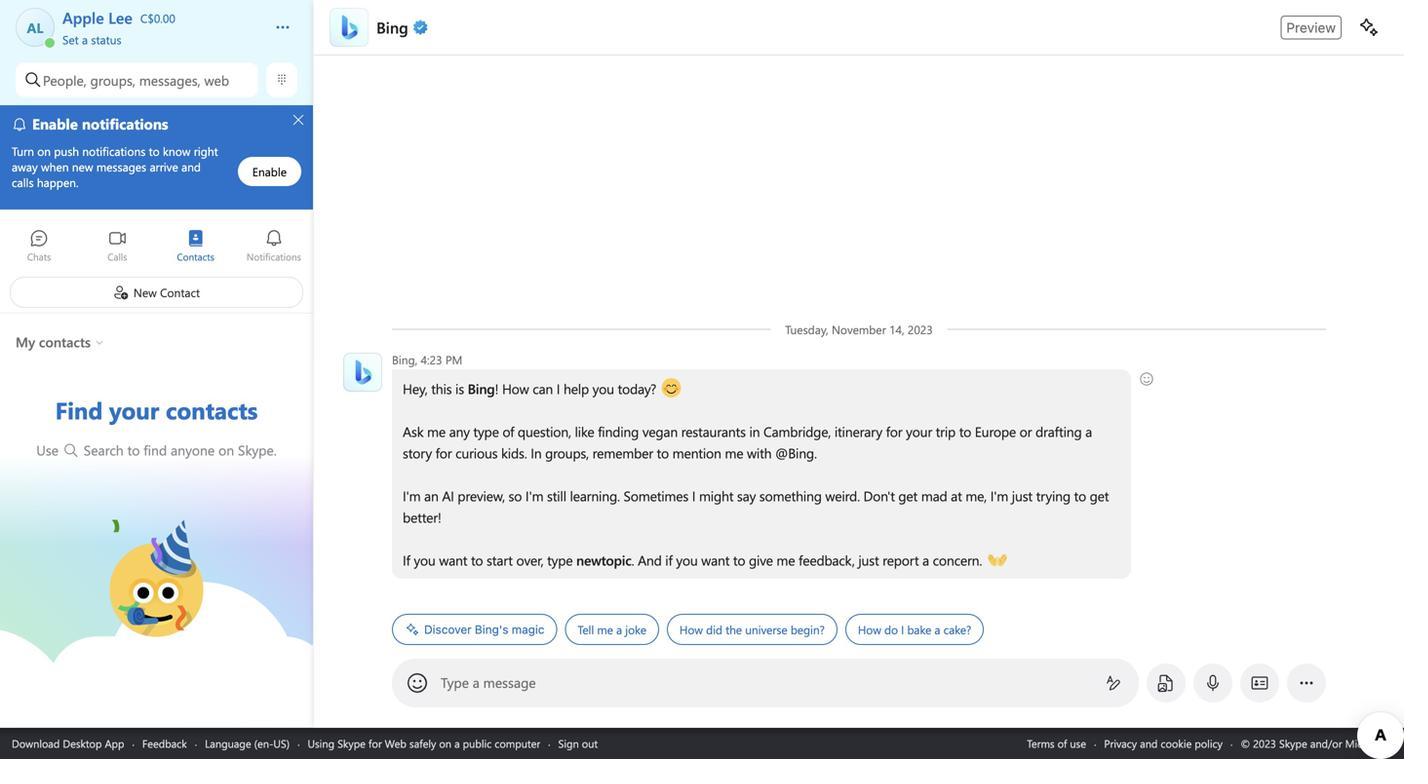 Task type: vqa. For each thing, say whether or not it's contained in the screenshot.
the "gym"
no



Task type: locate. For each thing, give the bounding box(es) containing it.
i'm right me,
[[990, 487, 1008, 505]]

just
[[1012, 487, 1033, 505], [858, 551, 879, 569]]

2 horizontal spatial you
[[676, 551, 698, 569]]

weird.
[[825, 487, 860, 505]]

1 horizontal spatial for
[[436, 444, 452, 462]]

messages,
[[139, 71, 201, 89]]

to left start
[[471, 551, 483, 569]]

want
[[439, 551, 467, 569], [701, 551, 730, 569]]

0 horizontal spatial i'm
[[403, 487, 421, 505]]

terms of use link
[[1027, 737, 1086, 751]]

message
[[483, 674, 536, 692]]

how left do
[[858, 622, 881, 638]]

i'm
[[403, 487, 421, 505], [526, 487, 543, 505], [990, 487, 1008, 505]]

1 vertical spatial just
[[858, 551, 879, 569]]

a right type
[[473, 674, 480, 692]]

0 vertical spatial for
[[886, 423, 902, 441]]

on right "safely"
[[439, 737, 452, 751]]

set a status button
[[62, 27, 255, 47]]

how do i bake a cake?
[[858, 622, 971, 638]]

tab list
[[0, 220, 313, 274]]

us)
[[273, 737, 290, 751]]

2 horizontal spatial how
[[858, 622, 881, 638]]

preview,
[[458, 487, 505, 505]]

you right help
[[593, 380, 614, 398]]

1 horizontal spatial i
[[692, 487, 696, 505]]

1 horizontal spatial groups,
[[545, 444, 589, 462]]

feedback
[[142, 737, 187, 751]]

just left report
[[858, 551, 879, 569]]

any
[[449, 423, 470, 441]]

0 vertical spatial of
[[503, 423, 514, 441]]

how did the universe begin?
[[680, 622, 825, 638]]

1 vertical spatial type
[[547, 551, 573, 569]]

to right trying
[[1074, 487, 1086, 505]]

ai
[[442, 487, 454, 505]]

how
[[502, 380, 529, 398], [680, 622, 703, 638], [858, 622, 881, 638]]

restaurants
[[681, 423, 746, 441]]

i'm left an
[[403, 487, 421, 505]]

to left give
[[733, 551, 745, 569]]

0 vertical spatial type
[[473, 423, 499, 441]]

1 vertical spatial of
[[1058, 737, 1067, 751]]

2 vertical spatial for
[[369, 737, 382, 751]]

i inside 'ask me any type of question, like finding vegan restaurants in cambridge, itinerary for your trip to europe or drafting a story for curious kids. in groups, remember to mention me with @bing. i'm an ai preview, so i'm still learning. sometimes i might say something weird. don't get mad at me, i'm just trying to get better! if you want to start over, type'
[[692, 487, 696, 505]]

use
[[1070, 737, 1086, 751]]

get right trying
[[1090, 487, 1109, 505]]

get left mad
[[898, 487, 918, 505]]

for left web
[[369, 737, 382, 751]]

1 horizontal spatial want
[[701, 551, 730, 569]]

on left skype.
[[218, 441, 234, 459]]

i
[[557, 380, 560, 398], [692, 487, 696, 505], [901, 622, 904, 638]]

1 horizontal spatial type
[[547, 551, 573, 569]]

1 get from the left
[[898, 487, 918, 505]]

mention
[[672, 444, 721, 462]]

i left might
[[692, 487, 696, 505]]

europe
[[975, 423, 1016, 441]]

web
[[204, 71, 229, 89]]

0 vertical spatial i
[[557, 380, 560, 398]]

1 want from the left
[[439, 551, 467, 569]]

to down vegan
[[657, 444, 669, 462]]

0 horizontal spatial bing
[[376, 17, 408, 38]]

me left any in the left of the page
[[427, 423, 446, 441]]

0 horizontal spatial groups,
[[90, 71, 135, 89]]

or
[[1020, 423, 1032, 441]]

0 vertical spatial just
[[1012, 487, 1033, 505]]

web
[[385, 737, 407, 751]]

1 vertical spatial i
[[692, 487, 696, 505]]

help
[[564, 380, 589, 398]]

type
[[473, 423, 499, 441], [547, 551, 573, 569]]

groups, down the like
[[545, 444, 589, 462]]

i'm right so
[[526, 487, 543, 505]]

type right over,
[[547, 551, 573, 569]]

type a message
[[441, 674, 536, 692]]

0 horizontal spatial on
[[218, 441, 234, 459]]

0 horizontal spatial of
[[503, 423, 514, 441]]

type up curious
[[473, 423, 499, 441]]

finding
[[598, 423, 639, 441]]

i right do
[[901, 622, 904, 638]]

bing,
[[392, 352, 418, 368]]

out
[[582, 737, 598, 751]]

don't
[[864, 487, 895, 505]]

me right tell
[[597, 622, 613, 638]]

1 vertical spatial groups,
[[545, 444, 589, 462]]

groups, inside button
[[90, 71, 135, 89]]

using skype for web safely on a public computer link
[[308, 737, 540, 751]]

public
[[463, 737, 492, 751]]

1 horizontal spatial of
[[1058, 737, 1067, 751]]

learning.
[[570, 487, 620, 505]]

people, groups, messages, web
[[43, 71, 229, 89]]

you right if
[[676, 551, 698, 569]]

can
[[533, 380, 553, 398]]

how left did
[[680, 622, 703, 638]]

report
[[883, 551, 919, 569]]

of left use
[[1058, 737, 1067, 751]]

for right story
[[436, 444, 452, 462]]

ask
[[403, 423, 424, 441]]

0 horizontal spatial you
[[414, 551, 435, 569]]

so
[[509, 487, 522, 505]]

0 horizontal spatial how
[[502, 380, 529, 398]]

today?
[[618, 380, 656, 398]]

just left trying
[[1012, 487, 1033, 505]]

a inside 'ask me any type of question, like finding vegan restaurants in cambridge, itinerary for your trip to europe or drafting a story for curious kids. in groups, remember to mention me with @bing. i'm an ai preview, so i'm still learning. sometimes i might say something weird. don't get mad at me, i'm just trying to get better! if you want to start over, type'
[[1085, 423, 1092, 441]]

newtopic . and if you want to give me feedback, just report a concern.
[[576, 551, 986, 569]]

of
[[503, 423, 514, 441], [1058, 737, 1067, 751]]

0 vertical spatial bing
[[376, 17, 408, 38]]

using skype for web safely on a public computer
[[308, 737, 540, 751]]

0 horizontal spatial want
[[439, 551, 467, 569]]

a left public
[[454, 737, 460, 751]]

how for how do i bake a cake?
[[858, 622, 881, 638]]

get
[[898, 487, 918, 505], [1090, 487, 1109, 505]]

i right the can
[[557, 380, 560, 398]]

me left with
[[725, 444, 743, 462]]

0 vertical spatial groups,
[[90, 71, 135, 89]]

2 vertical spatial i
[[901, 622, 904, 638]]

your
[[906, 423, 932, 441]]

groups, down the status
[[90, 71, 135, 89]]

1 horizontal spatial just
[[1012, 487, 1033, 505]]

0 horizontal spatial get
[[898, 487, 918, 505]]

2 horizontal spatial i'm
[[990, 487, 1008, 505]]

2 horizontal spatial for
[[886, 423, 902, 441]]

question,
[[518, 423, 571, 441]]

me right give
[[777, 551, 795, 569]]

1 vertical spatial bing
[[468, 380, 495, 398]]

2 horizontal spatial i
[[901, 622, 904, 638]]

might
[[699, 487, 734, 505]]

1 horizontal spatial i'm
[[526, 487, 543, 505]]

terms of use
[[1027, 737, 1086, 751]]

privacy and cookie policy
[[1104, 737, 1223, 751]]

1 horizontal spatial get
[[1090, 487, 1109, 505]]

(smileeyes)
[[662, 378, 726, 396]]

you right if at the left of the page
[[414, 551, 435, 569]]

better!
[[403, 509, 441, 527]]

for left your
[[886, 423, 902, 441]]

at
[[951, 487, 962, 505]]

you
[[593, 380, 614, 398], [414, 551, 435, 569], [676, 551, 698, 569]]

1 horizontal spatial bing
[[468, 380, 495, 398]]

want left give
[[701, 551, 730, 569]]

a
[[82, 32, 88, 47], [1085, 423, 1092, 441], [923, 551, 929, 569], [616, 622, 622, 638], [935, 622, 940, 638], [473, 674, 480, 692], [454, 737, 460, 751]]

1 horizontal spatial on
[[439, 737, 452, 751]]

start
[[487, 551, 513, 569]]

status
[[91, 32, 122, 47]]

for
[[886, 423, 902, 441], [436, 444, 452, 462], [369, 737, 382, 751]]

desktop
[[63, 737, 102, 751]]

of up kids.
[[503, 423, 514, 441]]

cookie
[[1161, 737, 1192, 751]]

me
[[427, 423, 446, 441], [725, 444, 743, 462], [777, 551, 795, 569], [597, 622, 613, 638]]

policy
[[1195, 737, 1223, 751]]

2 i'm from the left
[[526, 487, 543, 505]]

a right drafting
[[1085, 423, 1092, 441]]

search
[[84, 441, 124, 459]]

how right the ! at left
[[502, 380, 529, 398]]

people,
[[43, 71, 87, 89]]

1 vertical spatial for
[[436, 444, 452, 462]]

0 horizontal spatial type
[[473, 423, 499, 441]]

want left start
[[439, 551, 467, 569]]

1 horizontal spatial how
[[680, 622, 703, 638]]



Task type: describe. For each thing, give the bounding box(es) containing it.
terms
[[1027, 737, 1055, 751]]

bing's
[[475, 623, 508, 637]]

the
[[726, 622, 742, 638]]

set
[[62, 32, 79, 47]]

to left find
[[127, 441, 140, 459]]

party
[[98, 520, 134, 541]]

skype.
[[238, 441, 277, 459]]

a right report
[[923, 551, 929, 569]]

and
[[638, 551, 662, 569]]

mad
[[921, 487, 947, 505]]

of inside 'ask me any type of question, like finding vegan restaurants in cambridge, itinerary for your trip to europe or drafting a story for curious kids. in groups, remember to mention me with @bing. i'm an ai preview, so i'm still learning. sometimes i might say something weird. don't get mad at me, i'm just trying to get better! if you want to start over, type'
[[503, 423, 514, 441]]

how did the universe begin? button
[[667, 614, 837, 646]]

and
[[1140, 737, 1158, 751]]

Type a message text field
[[441, 674, 1090, 694]]

drafting
[[1036, 423, 1082, 441]]

trip
[[936, 423, 956, 441]]

joke
[[625, 622, 646, 638]]

like
[[575, 423, 594, 441]]

concern.
[[933, 551, 982, 569]]

want inside 'ask me any type of question, like finding vegan restaurants in cambridge, itinerary for your trip to europe or drafting a story for curious kids. in groups, remember to mention me with @bing. i'm an ai preview, so i'm still learning. sometimes i might say something weird. don't get mad at me, i'm just trying to get better! if you want to start over, type'
[[439, 551, 467, 569]]

skype
[[337, 737, 366, 751]]

pm
[[445, 352, 463, 368]]

!
[[495, 380, 499, 398]]

me inside button
[[597, 622, 613, 638]]

privacy and cookie policy link
[[1104, 737, 1223, 751]]

if
[[403, 551, 410, 569]]

a right set
[[82, 32, 88, 47]]

still
[[547, 487, 566, 505]]

just inside 'ask me any type of question, like finding vegan restaurants in cambridge, itinerary for your trip to europe or drafting a story for curious kids. in groups, remember to mention me with @bing. i'm an ai preview, so i'm still learning. sometimes i might say something weird. don't get mad at me, i'm just trying to get better! if you want to start over, type'
[[1012, 487, 1033, 505]]

people, groups, messages, web button
[[16, 62, 258, 98]]

this
[[431, 380, 452, 398]]

in
[[749, 423, 760, 441]]

did
[[706, 622, 722, 638]]

do
[[884, 622, 898, 638]]

how for how did the universe begin?
[[680, 622, 703, 638]]

an
[[424, 487, 439, 505]]

magic
[[512, 623, 544, 637]]

language (en-us) link
[[205, 737, 290, 751]]

safely
[[409, 737, 436, 751]]

you inside 'ask me any type of question, like finding vegan restaurants in cambridge, itinerary for your trip to europe or drafting a story for curious kids. in groups, remember to mention me with @bing. i'm an ai preview, so i'm still learning. sometimes i might say something weird. don't get mad at me, i'm just trying to get better! if you want to start over, type'
[[414, 551, 435, 569]]

tell
[[578, 622, 594, 638]]

type
[[441, 674, 469, 692]]

hey,
[[403, 380, 428, 398]]

tell me a joke button
[[565, 614, 659, 646]]

itinerary
[[835, 423, 882, 441]]

ask me any type of question, like finding vegan restaurants in cambridge, itinerary for your trip to europe or drafting a story for curious kids. in groups, remember to mention me with @bing. i'm an ai preview, so i'm still learning. sometimes i might say something weird. don't get mad at me, i'm just trying to get better! if you want to start over, type
[[403, 423, 1113, 569]]

say
[[737, 487, 756, 505]]

(openhands)
[[988, 550, 1061, 568]]

newtopic
[[576, 551, 632, 569]]

2 want from the left
[[701, 551, 730, 569]]

to right trip
[[959, 423, 971, 441]]

1 horizontal spatial you
[[593, 380, 614, 398]]

3 i'm from the left
[[990, 487, 1008, 505]]

a left joke
[[616, 622, 622, 638]]

computer
[[495, 737, 540, 751]]

2 get from the left
[[1090, 487, 1109, 505]]

language (en-us)
[[205, 737, 290, 751]]

0 horizontal spatial just
[[858, 551, 879, 569]]

a right bake
[[935, 622, 940, 638]]

set a status
[[62, 32, 122, 47]]

me,
[[966, 487, 987, 505]]

download desktop app link
[[12, 737, 124, 751]]

1 vertical spatial on
[[439, 737, 452, 751]]

sometimes
[[624, 487, 689, 505]]

cambridge,
[[764, 423, 831, 441]]

find
[[144, 441, 167, 459]]

groups, inside 'ask me any type of question, like finding vegan restaurants in cambridge, itinerary for your trip to europe or drafting a story for curious kids. in groups, remember to mention me with @bing. i'm an ai preview, so i'm still learning. sometimes i might say something weird. don't get mad at me, i'm just trying to get better! if you want to start over, type'
[[545, 444, 589, 462]]

something
[[759, 487, 822, 505]]

feedback,
[[799, 551, 855, 569]]

feedback link
[[142, 737, 187, 751]]

sign out link
[[558, 737, 598, 751]]

@bing.
[[775, 444, 817, 462]]

use
[[36, 441, 62, 459]]

0 horizontal spatial for
[[369, 737, 382, 751]]

bake
[[907, 622, 931, 638]]

search to find anyone on skype.
[[80, 441, 277, 459]]

using
[[308, 737, 335, 751]]

universe
[[745, 622, 788, 638]]

hey, this is bing ! how can i help you today?
[[403, 380, 660, 398]]

0 vertical spatial on
[[218, 441, 234, 459]]

1 i'm from the left
[[403, 487, 421, 505]]

download
[[12, 737, 60, 751]]

if
[[665, 551, 673, 569]]

begin?
[[791, 622, 825, 638]]

i inside button
[[901, 622, 904, 638]]

anyone
[[171, 441, 215, 459]]

discover bing's magic
[[424, 623, 544, 637]]

tell me a joke
[[578, 622, 646, 638]]

is
[[455, 380, 464, 398]]

sign out
[[558, 737, 598, 751]]

in
[[531, 444, 542, 462]]

vegan
[[642, 423, 678, 441]]

trying
[[1036, 487, 1071, 505]]

bing, 4:23 pm
[[392, 352, 463, 368]]

how do i bake a cake? button
[[845, 614, 984, 646]]

language
[[205, 737, 251, 751]]

0 horizontal spatial i
[[557, 380, 560, 398]]

(en-
[[254, 737, 273, 751]]



